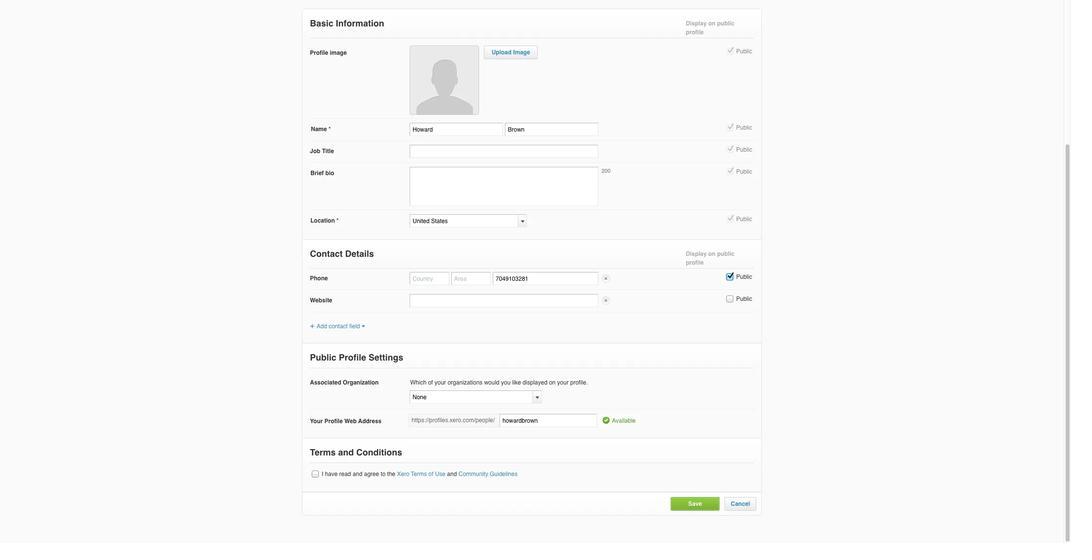 Task type: locate. For each thing, give the bounding box(es) containing it.
information
[[336, 18, 385, 28]]

1 horizontal spatial your
[[558, 379, 569, 386]]

website
[[310, 297, 333, 304]]

terms and conditions
[[310, 447, 403, 458]]

xero
[[397, 471, 410, 478]]

image
[[330, 49, 347, 56]]

Location text field
[[410, 214, 519, 228]]

associated organization
[[310, 379, 379, 386]]

1 your from the left
[[435, 379, 446, 386]]

use
[[435, 471, 446, 478]]

2 display on public profile from the top
[[686, 251, 735, 266]]

to
[[381, 471, 386, 478]]

associated
[[310, 379, 342, 386]]

community guidelines link
[[459, 471, 518, 478]]

profile
[[310, 49, 328, 56], [339, 352, 366, 363], [325, 418, 343, 425]]

None button
[[311, 470, 320, 479]]

i have read and agree to the xero terms of use and community guidelines
[[322, 471, 518, 478]]

profile for contact details
[[686, 259, 704, 266]]

details
[[345, 249, 374, 259]]

basic
[[310, 18, 334, 28]]

profile up associated organization at bottom left
[[339, 352, 366, 363]]

Number text field
[[493, 272, 599, 285]]

have
[[325, 471, 338, 478]]

job title
[[310, 148, 334, 155]]

profile for basic information
[[686, 29, 704, 36]]

2 profile from the top
[[686, 259, 704, 266]]

terms up i
[[310, 447, 336, 458]]

your right which
[[435, 379, 446, 386]]

conditions
[[357, 447, 403, 458]]

0 vertical spatial terms
[[310, 447, 336, 458]]

displayed
[[523, 379, 548, 386]]

1 vertical spatial display on public profile
[[686, 251, 735, 266]]

profile
[[686, 29, 704, 36], [686, 259, 704, 266]]

and
[[338, 447, 354, 458], [353, 471, 363, 478], [447, 471, 457, 478]]

Last text field
[[505, 123, 599, 136]]

1 vertical spatial of
[[429, 471, 434, 478]]

profile for your profile web address
[[325, 418, 343, 425]]

on
[[709, 20, 716, 27], [709, 251, 716, 257], [550, 379, 556, 386]]

profile image
[[310, 49, 347, 56]]

on for details
[[709, 251, 716, 257]]

available
[[613, 418, 636, 424]]

2 public from the top
[[718, 251, 735, 257]]

1 vertical spatial terms
[[411, 471, 427, 478]]

1 profile from the top
[[686, 29, 704, 36]]

200
[[602, 168, 611, 174]]

1 vertical spatial profile
[[339, 352, 366, 363]]

0 vertical spatial public
[[718, 20, 735, 27]]

0 vertical spatial on
[[709, 20, 716, 27]]

Area text field
[[452, 272, 491, 285]]

display
[[686, 20, 707, 27], [686, 251, 707, 257]]

phone
[[310, 275, 328, 282]]

add contact field
[[317, 323, 360, 330]]

0 horizontal spatial your
[[435, 379, 446, 386]]

0 horizontal spatial terms
[[310, 447, 336, 458]]

Public button
[[726, 47, 735, 56], [726, 123, 735, 132], [726, 145, 735, 154], [726, 167, 735, 176], [726, 215, 735, 224], [726, 272, 735, 281], [726, 294, 735, 303]]

location
[[311, 217, 335, 224]]

7 public button from the top
[[726, 294, 735, 303]]

would
[[485, 379, 500, 386]]

of right which
[[428, 379, 433, 386]]

public
[[718, 20, 735, 27], [718, 251, 735, 257]]

upload image button
[[492, 49, 531, 56]]

2 vertical spatial on
[[550, 379, 556, 386]]

1 vertical spatial profile
[[686, 259, 704, 266]]

1 vertical spatial public
[[718, 251, 735, 257]]

organization
[[343, 379, 379, 386]]

0 vertical spatial display
[[686, 20, 707, 27]]

your left profile.
[[558, 379, 569, 386]]

brief bio
[[311, 170, 335, 177]]

save
[[689, 501, 703, 507]]

1 vertical spatial display
[[686, 251, 707, 257]]

0 vertical spatial profile
[[686, 29, 704, 36]]

profile left 'web'
[[325, 418, 343, 425]]

profile for public profile settings
[[339, 352, 366, 363]]

your
[[435, 379, 446, 386], [558, 379, 569, 386]]

Name text field
[[410, 123, 503, 136]]

6 public button from the top
[[726, 272, 735, 281]]

image
[[514, 49, 531, 56]]

terms
[[310, 447, 336, 458], [411, 471, 427, 478]]

terms right xero
[[411, 471, 427, 478]]

2 your from the left
[[558, 379, 569, 386]]

1 display from the top
[[686, 20, 707, 27]]

public for contact details
[[718, 251, 735, 257]]

None text field
[[500, 414, 598, 427]]

contact details
[[310, 249, 374, 259]]

public profile settings
[[310, 352, 404, 363]]

1 public from the top
[[718, 20, 735, 27]]

public
[[737, 48, 753, 55], [737, 124, 753, 131], [737, 146, 753, 153], [737, 168, 753, 175], [737, 216, 753, 223], [737, 274, 753, 280], [737, 296, 753, 302], [310, 352, 337, 363]]

job
[[310, 148, 321, 155]]

display on public profile
[[686, 20, 735, 36], [686, 251, 735, 266]]

1 horizontal spatial terms
[[411, 471, 427, 478]]

your profile web address
[[310, 418, 382, 425]]

add contact field button
[[310, 323, 365, 330]]

basic information
[[310, 18, 385, 28]]

1 vertical spatial on
[[709, 251, 716, 257]]

2 display from the top
[[686, 251, 707, 257]]

1 display on public profile from the top
[[686, 20, 735, 36]]

and right read
[[353, 471, 363, 478]]

0 vertical spatial display on public profile
[[686, 20, 735, 36]]

2 vertical spatial profile
[[325, 418, 343, 425]]

5 public button from the top
[[726, 215, 735, 224]]

i
[[322, 471, 324, 478]]

title
[[322, 148, 334, 155]]

https://profiles.xero.com/people/
[[412, 417, 495, 424]]

of left the use
[[429, 471, 434, 478]]

the
[[388, 471, 396, 478]]

cancel
[[731, 501, 751, 507]]

xero terms of use link
[[397, 471, 446, 478]]

None text field
[[410, 145, 599, 158], [410, 294, 599, 307], [410, 391, 533, 404], [410, 145, 599, 158], [410, 294, 599, 307], [410, 391, 533, 404]]

read
[[340, 471, 351, 478]]

profile left image
[[310, 49, 328, 56]]

your
[[310, 418, 323, 425]]

of
[[428, 379, 433, 386], [429, 471, 434, 478]]



Task type: describe. For each thing, give the bounding box(es) containing it.
1 public button from the top
[[726, 47, 735, 56]]

which
[[411, 379, 427, 386]]

you
[[502, 379, 511, 386]]

cancel button
[[731, 501, 751, 507]]

el image
[[361, 325, 365, 328]]

bio
[[326, 170, 335, 177]]

community
[[459, 471, 489, 478]]

Country text field
[[410, 272, 450, 285]]

3 public button from the top
[[726, 145, 735, 154]]

brief
[[311, 170, 324, 177]]

address
[[358, 418, 382, 425]]

and right the use
[[447, 471, 457, 478]]

0 vertical spatial profile
[[310, 49, 328, 56]]

web
[[345, 418, 357, 425]]

display for information
[[686, 20, 707, 27]]

public for basic information
[[718, 20, 735, 27]]

display on public profile for contact details
[[686, 251, 735, 266]]

save button
[[689, 501, 703, 507]]

name
[[311, 126, 327, 133]]

field
[[350, 323, 360, 330]]

2 public button from the top
[[726, 123, 735, 132]]

on for information
[[709, 20, 716, 27]]

add
[[317, 323, 327, 330]]

organizations
[[448, 379, 483, 386]]

display on public profile for basic information
[[686, 20, 735, 36]]

0 vertical spatial of
[[428, 379, 433, 386]]

upload image
[[492, 49, 531, 56]]

and up read
[[338, 447, 354, 458]]

upload
[[492, 49, 512, 56]]

which of your organizations would you like displayed on your profile.
[[411, 379, 588, 386]]

4 public button from the top
[[726, 167, 735, 176]]

guidelines
[[490, 471, 518, 478]]

contact
[[329, 323, 348, 330]]

Brief bio text field
[[410, 167, 599, 206]]

display for details
[[686, 251, 707, 257]]

like
[[513, 379, 521, 386]]

contact
[[310, 249, 343, 259]]

settings
[[369, 352, 404, 363]]

profile.
[[571, 379, 588, 386]]

agree
[[364, 471, 379, 478]]



